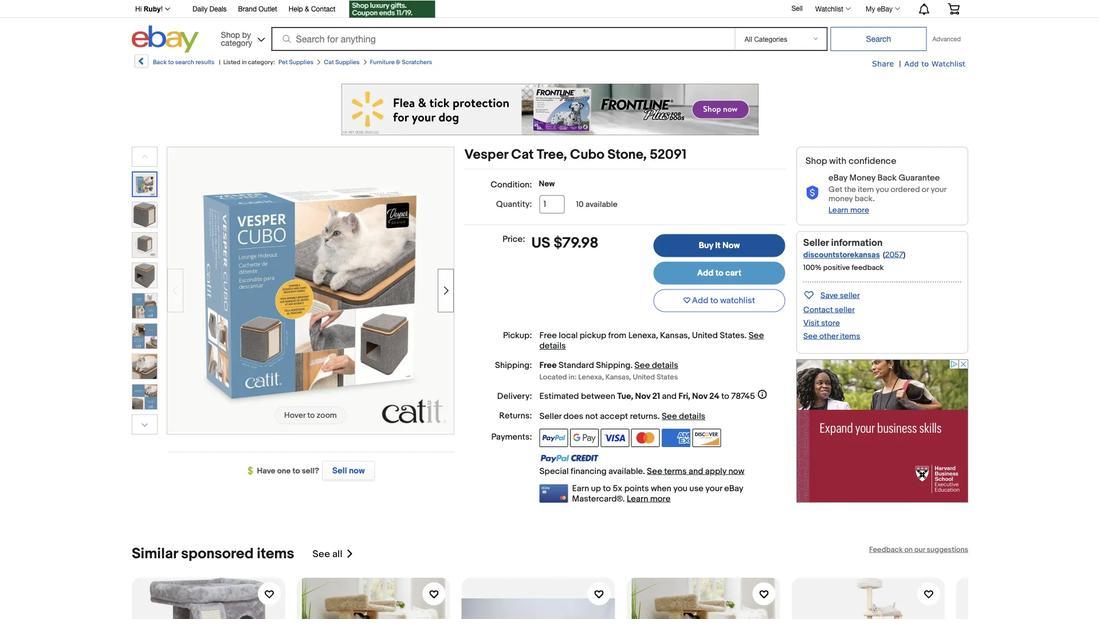Task type: locate. For each thing, give the bounding box(es) containing it.
google pay image
[[570, 429, 599, 447]]

vesper cat tree, cubo stone, 52091
[[465, 147, 687, 163]]

1 horizontal spatial you
[[876, 185, 889, 195]]

master card image
[[632, 429, 660, 447]]

free left local
[[540, 331, 557, 341]]

1 vertical spatial ebay
[[829, 173, 848, 183]]

cat left tree,
[[511, 147, 534, 163]]

estimated
[[540, 391, 579, 401]]

0 horizontal spatial you
[[674, 483, 688, 494]]

0 vertical spatial back
[[153, 58, 167, 66]]

0 vertical spatial seller
[[804, 237, 829, 249]]

get
[[829, 185, 843, 195]]

payments:
[[492, 432, 532, 442]]

learn
[[829, 206, 849, 215], [627, 494, 649, 504]]

kansas, down add to watchlist button
[[661, 331, 691, 341]]

more inside 'us $79.98' main content
[[651, 494, 671, 504]]

1 horizontal spatial learn more link
[[829, 206, 870, 215]]

1 vertical spatial free
[[540, 360, 557, 371]]

shop left by at the top left of page
[[221, 30, 240, 39]]

standard shipping . see details
[[559, 360, 679, 371]]

pet
[[279, 58, 288, 66]]

brand
[[238, 5, 257, 13]]

tree,
[[537, 147, 567, 163]]

returns
[[630, 411, 658, 422]]

0 horizontal spatial your
[[706, 483, 723, 494]]

0 vertical spatial states
[[720, 331, 745, 341]]

contact inside account navigation
[[311, 5, 336, 13]]

1 vertical spatial sell
[[333, 466, 347, 476]]

see details link up standard shipping . see details
[[540, 331, 764, 351]]

seller inside seller information discountstorekansas ( 2057 ) 100% positive feedback
[[804, 237, 829, 249]]

shipping:
[[495, 360, 532, 371]]

now right apply
[[729, 466, 745, 476]]

0 vertical spatial details
[[540, 341, 566, 351]]

us $79.98 main content
[[465, 147, 787, 504]]

watchlist inside "link"
[[816, 5, 844, 13]]

1 horizontal spatial advertisement region
[[797, 359, 969, 503]]

1 vertical spatial kansas,
[[606, 373, 632, 382]]

furniture & scratchers
[[370, 58, 432, 66]]

0 vertical spatial add
[[905, 59, 919, 68]]

1 vertical spatial contact
[[804, 305, 834, 315]]

sell right sell?
[[333, 466, 347, 476]]

& inside account navigation
[[305, 5, 309, 13]]

similar sponsored items
[[132, 545, 294, 563]]

1 vertical spatial learn
[[627, 494, 649, 504]]

None submit
[[831, 27, 927, 51]]

picture 5 of 9 image
[[132, 294, 157, 318]]

united down add to watchlist button
[[692, 331, 718, 341]]

ebay money back guarantee get the item you ordered or your money back. learn more
[[829, 173, 947, 215]]

lenexa, right in:
[[579, 373, 604, 382]]

scratchers
[[402, 58, 432, 66]]

1 vertical spatial advertisement region
[[797, 359, 969, 503]]

2 horizontal spatial ebay
[[878, 5, 893, 13]]

2 free from the top
[[540, 360, 557, 371]]

advertisement region
[[342, 84, 759, 135], [797, 359, 969, 503]]

0 horizontal spatial learn more link
[[627, 494, 671, 504]]

more
[[851, 206, 870, 215], [651, 494, 671, 504]]

or
[[922, 185, 930, 195]]

to inside earn up to 5x points when you use your ebay mastercard®.
[[603, 483, 611, 494]]

to down advanced "link"
[[922, 59, 929, 68]]

details up standard
[[540, 341, 566, 351]]

0 vertical spatial see details link
[[540, 331, 764, 351]]

buy
[[699, 241, 714, 251]]

0 vertical spatial &
[[305, 5, 309, 13]]

2 nov from the left
[[693, 391, 708, 401]]

. down watchlist on the right top
[[745, 331, 747, 341]]

2 supplies from the left
[[336, 58, 360, 66]]

see all
[[313, 548, 343, 560]]

to left watchlist on the right top
[[711, 296, 719, 306]]

1 horizontal spatial watchlist
[[932, 59, 966, 68]]

0 vertical spatial you
[[876, 185, 889, 195]]

| left listed at top left
[[219, 58, 221, 66]]

furniture & scratchers link
[[370, 58, 432, 66]]

watchlist link
[[810, 2, 857, 15]]

with
[[830, 155, 847, 167]]

now right sell?
[[349, 466, 365, 476]]

0 vertical spatial lenexa,
[[629, 331, 659, 341]]

1 vertical spatial shop
[[806, 155, 828, 167]]

feedback on our suggestions
[[870, 545, 969, 554]]

pickup:
[[503, 331, 532, 341]]

estimated between tue, nov 21 and fri, nov 24 to 78745
[[540, 391, 755, 401]]

and right 21 on the right
[[663, 391, 677, 401]]

states up 21 on the right
[[657, 373, 678, 382]]

sell left 'watchlist' "link"
[[792, 4, 803, 12]]

contact
[[311, 5, 336, 13], [804, 305, 834, 315]]

0 horizontal spatial ebay
[[725, 483, 744, 494]]

& for help
[[305, 5, 309, 13]]

contact right help
[[311, 5, 336, 13]]

you left use
[[674, 483, 688, 494]]

0 horizontal spatial nov
[[636, 391, 651, 401]]

1 vertical spatial cat
[[511, 147, 534, 163]]

daily
[[193, 5, 208, 13]]

kansas, down standard shipping . see details
[[606, 373, 632, 382]]

1 vertical spatial items
[[257, 545, 294, 563]]

. up located in: lenexa, kansas, united states
[[631, 360, 633, 371]]

0 horizontal spatial shop
[[221, 30, 240, 39]]

save
[[821, 291, 839, 300]]

1 horizontal spatial contact
[[804, 305, 834, 315]]

free for free local pickup from lenexa, kansas, united states .
[[540, 331, 557, 341]]

0 horizontal spatial and
[[663, 391, 677, 401]]

learn more link down special financing available. see terms and apply now
[[627, 494, 671, 504]]

and up use
[[689, 466, 704, 476]]

items left see all
[[257, 545, 294, 563]]

0 vertical spatial sell
[[792, 4, 803, 12]]

0 horizontal spatial cat
[[324, 58, 334, 66]]

1 vertical spatial details
[[652, 360, 679, 371]]

nov left 21 on the right
[[636, 391, 651, 401]]

special financing available. see terms and apply now
[[540, 466, 745, 476]]

visa image
[[601, 429, 630, 447]]

price:
[[503, 234, 525, 245]]

your down apply
[[706, 483, 723, 494]]

0 horizontal spatial advertisement region
[[342, 84, 759, 135]]

& right help
[[305, 5, 309, 13]]

learn more link down money
[[829, 206, 870, 215]]

back to search results
[[153, 58, 215, 66]]

1 vertical spatial lenexa,
[[579, 373, 604, 382]]

1 vertical spatial &
[[396, 58, 401, 66]]

between
[[581, 391, 616, 401]]

0 vertical spatial contact
[[311, 5, 336, 13]]

kansas,
[[661, 331, 691, 341], [606, 373, 632, 382]]

ebay up the get
[[829, 173, 848, 183]]

states down watchlist on the right top
[[720, 331, 745, 341]]

0 horizontal spatial more
[[651, 494, 671, 504]]

1 vertical spatial learn more link
[[627, 494, 671, 504]]

similar
[[132, 545, 178, 563]]

1 vertical spatial back
[[878, 173, 897, 183]]

points
[[625, 483, 649, 494]]

1 vertical spatial seller
[[835, 305, 855, 315]]

hi ruby !
[[135, 5, 163, 13]]

earn up to 5x points when you use your ebay mastercard®.
[[572, 483, 744, 504]]

results
[[196, 58, 215, 66]]

$79.98
[[554, 234, 599, 252]]

0 horizontal spatial supplies
[[289, 58, 314, 66]]

0 vertical spatial learn
[[829, 206, 849, 215]]

0 vertical spatial free
[[540, 331, 557, 341]]

1 free from the top
[[540, 331, 557, 341]]

seller up paypal image
[[540, 411, 562, 422]]

add down buy
[[698, 268, 714, 278]]

0 vertical spatial learn more link
[[829, 206, 870, 215]]

1 horizontal spatial your
[[931, 185, 947, 195]]

1 vertical spatial add
[[698, 268, 714, 278]]

seller inside contact seller visit store see other items
[[835, 305, 855, 315]]

to left 5x
[[603, 483, 611, 494]]

your inside earn up to 5x points when you use your ebay mastercard®.
[[706, 483, 723, 494]]

1 horizontal spatial |
[[900, 59, 902, 69]]

nov left 24
[[693, 391, 708, 401]]

learn more link
[[829, 206, 870, 215], [627, 494, 671, 504]]

1 vertical spatial seller
[[540, 411, 562, 422]]

0 vertical spatial cat
[[324, 58, 334, 66]]

our
[[915, 545, 926, 554]]

sell now link
[[319, 461, 375, 480]]

category
[[221, 38, 252, 47]]

details down see details at the bottom of the page
[[652, 360, 679, 371]]

1 vertical spatial your
[[706, 483, 723, 494]]

1 horizontal spatial united
[[692, 331, 718, 341]]

0 horizontal spatial &
[[305, 5, 309, 13]]

to inside share | add to watchlist
[[922, 59, 929, 68]]

lenexa, right the from
[[629, 331, 659, 341]]

seller inside button
[[840, 291, 860, 300]]

0 vertical spatial kansas,
[[661, 331, 691, 341]]

0 vertical spatial more
[[851, 206, 870, 215]]

you inside ebay money back guarantee get the item you ordered or your money back. learn more
[[876, 185, 889, 195]]

you inside earn up to 5x points when you use your ebay mastercard®.
[[674, 483, 688, 494]]

1 nov from the left
[[636, 391, 651, 401]]

2 vertical spatial add
[[692, 296, 709, 306]]

0 vertical spatial seller
[[840, 291, 860, 300]]

save seller
[[821, 291, 860, 300]]

seller inside 'us $79.98' main content
[[540, 411, 562, 422]]

add inside button
[[692, 296, 709, 306]]

deals
[[210, 5, 227, 13]]

add for add to cart
[[698, 268, 714, 278]]

0 horizontal spatial details
[[540, 341, 566, 351]]

seller up 100%
[[804, 237, 829, 249]]

with details__icon image
[[806, 186, 820, 200]]

ruby
[[144, 5, 161, 13]]

see details link for lenexa,
[[540, 331, 764, 351]]

your
[[931, 185, 947, 195], [706, 483, 723, 494]]

1 horizontal spatial more
[[851, 206, 870, 215]]

by
[[242, 30, 251, 39]]

. down 21 on the right
[[658, 411, 660, 422]]

shop inside shop by category
[[221, 30, 240, 39]]

states
[[720, 331, 745, 341], [657, 373, 678, 382]]

sell inside account navigation
[[792, 4, 803, 12]]

picture 1 of 9 image
[[133, 173, 157, 196]]

1 horizontal spatial learn
[[829, 206, 849, 215]]

1 vertical spatial you
[[674, 483, 688, 494]]

learn down money
[[829, 206, 849, 215]]

1 vertical spatial watchlist
[[932, 59, 966, 68]]

0 horizontal spatial sell
[[333, 466, 347, 476]]

shop by category
[[221, 30, 252, 47]]

cubo
[[570, 147, 605, 163]]

more right points on the bottom of the page
[[651, 494, 671, 504]]

feedback
[[852, 263, 884, 272]]

1 horizontal spatial seller
[[804, 237, 829, 249]]

your right or
[[931, 185, 947, 195]]

visit
[[804, 318, 820, 328]]

see down visit
[[804, 331, 818, 341]]

brand outlet
[[238, 5, 277, 13]]

picture 8 of 9 image
[[132, 385, 157, 409]]

add right the share
[[905, 59, 919, 68]]

you right item
[[876, 185, 889, 195]]

1 horizontal spatial sell
[[792, 4, 803, 12]]

1 horizontal spatial lenexa,
[[629, 331, 659, 341]]

0 horizontal spatial learn
[[627, 494, 649, 504]]

help & contact
[[289, 5, 336, 13]]

2057 link
[[886, 250, 904, 260]]

seller down save seller
[[835, 305, 855, 315]]

add down add to cart link
[[692, 296, 709, 306]]

free up located
[[540, 360, 557, 371]]

supplies left furniture
[[336, 58, 360, 66]]

guarantee
[[899, 173, 941, 183]]

0 vertical spatial ebay
[[878, 5, 893, 13]]

1 vertical spatial states
[[657, 373, 678, 382]]

the
[[845, 185, 857, 195]]

now
[[723, 241, 740, 251]]

0 horizontal spatial watchlist
[[816, 5, 844, 13]]

details down fri,
[[679, 411, 706, 422]]

items inside contact seller visit store see other items
[[841, 331, 861, 341]]

united up the estimated between tue, nov 21 and fri, nov 24 to 78745
[[633, 373, 655, 382]]

see left all
[[313, 548, 330, 560]]

see inside see all 'link'
[[313, 548, 330, 560]]

1 horizontal spatial supplies
[[336, 58, 360, 66]]

1 horizontal spatial .
[[658, 411, 660, 422]]

advanced link
[[927, 28, 967, 50]]

& right furniture
[[396, 58, 401, 66]]

1 horizontal spatial &
[[396, 58, 401, 66]]

supplies right pet
[[289, 58, 314, 66]]

share button
[[873, 58, 895, 69]]

it
[[716, 241, 721, 251]]

see details link down fri,
[[662, 411, 706, 422]]

add
[[905, 59, 919, 68], [698, 268, 714, 278], [692, 296, 709, 306]]

daily deals link
[[193, 3, 227, 16]]

to left search
[[168, 58, 174, 66]]

buy it now link
[[654, 234, 786, 257]]

1 horizontal spatial nov
[[693, 391, 708, 401]]

0 horizontal spatial contact
[[311, 5, 336, 13]]

returns:
[[500, 411, 532, 421]]

tue,
[[618, 391, 634, 401]]

back up ordered
[[878, 173, 897, 183]]

0 horizontal spatial seller
[[540, 411, 562, 422]]

1 horizontal spatial items
[[841, 331, 861, 341]]

0 horizontal spatial states
[[657, 373, 678, 382]]

shop left 'with'
[[806, 155, 828, 167]]

back left search
[[153, 58, 167, 66]]

ebay right my
[[878, 5, 893, 13]]

1 vertical spatial and
[[689, 466, 704, 476]]

sell link
[[787, 4, 808, 12]]

1 horizontal spatial back
[[878, 173, 897, 183]]

1 horizontal spatial details
[[652, 360, 679, 371]]

seller for save
[[840, 291, 860, 300]]

ebay down apply
[[725, 483, 744, 494]]

your shopping cart image
[[948, 3, 961, 14]]

cat supplies link
[[324, 58, 360, 66]]

learn right 5x
[[627, 494, 649, 504]]

item
[[858, 185, 875, 195]]

apply
[[706, 466, 727, 476]]

0 horizontal spatial now
[[349, 466, 365, 476]]

cat right 'pet supplies'
[[324, 58, 334, 66]]

supplies for pet supplies
[[289, 58, 314, 66]]

1 supplies from the left
[[289, 58, 314, 66]]

0 vertical spatial watchlist
[[816, 5, 844, 13]]

seller for seller information
[[804, 237, 829, 249]]

visit store link
[[804, 318, 840, 328]]

| right share button
[[900, 59, 902, 69]]

cat inside 'us $79.98' main content
[[511, 147, 534, 163]]

Search for anything text field
[[273, 28, 733, 50]]

10
[[577, 200, 584, 209]]

ebay
[[878, 5, 893, 13], [829, 173, 848, 183], [725, 483, 744, 494]]

more down back.
[[851, 206, 870, 215]]

items right other
[[841, 331, 861, 341]]

1 vertical spatial united
[[633, 373, 655, 382]]

more inside ebay money back guarantee get the item you ordered or your money back. learn more
[[851, 206, 870, 215]]

watchlist right sell link at the top right of the page
[[816, 5, 844, 13]]

money
[[829, 194, 853, 204]]

seller right save
[[840, 291, 860, 300]]

see details link down see details at the bottom of the page
[[635, 360, 679, 371]]

learn inside ebay money back guarantee get the item you ordered or your money back. learn more
[[829, 206, 849, 215]]

watchlist
[[816, 5, 844, 13], [932, 59, 966, 68]]

See all text field
[[313, 548, 343, 560]]

watchlist down advanced "link"
[[932, 59, 966, 68]]

dollar sign image
[[248, 467, 257, 476]]

paypal image
[[540, 429, 568, 447]]

see down watchlist on the right top
[[749, 331, 764, 341]]

contact up visit store link
[[804, 305, 834, 315]]

Quantity: text field
[[540, 195, 565, 214]]

0 horizontal spatial lenexa,
[[579, 373, 604, 382]]

&
[[305, 5, 309, 13], [396, 58, 401, 66]]

1 vertical spatial more
[[651, 494, 671, 504]]

2 vertical spatial details
[[679, 411, 706, 422]]

2 vertical spatial .
[[658, 411, 660, 422]]

0 vertical spatial .
[[745, 331, 747, 341]]

discover image
[[693, 429, 721, 447]]



Task type: vqa. For each thing, say whether or not it's contained in the screenshot.
12pcs
no



Task type: describe. For each thing, give the bounding box(es) containing it.
see up "american express" image
[[662, 411, 677, 422]]

feedback on our suggestions link
[[870, 545, 969, 554]]

)
[[904, 250, 906, 260]]

| listed in category:
[[219, 58, 275, 66]]

to right 24
[[722, 391, 730, 401]]

shop for shop by category
[[221, 30, 240, 39]]

10 available
[[577, 200, 618, 209]]

add to watchlist link
[[905, 58, 966, 69]]

pickup
[[580, 331, 607, 341]]

picture 7 of 9 image
[[132, 354, 157, 379]]

contact seller visit store see other items
[[804, 305, 861, 341]]

2057
[[886, 250, 904, 260]]

to right one
[[293, 466, 300, 476]]

sell now
[[333, 466, 365, 476]]

category:
[[248, 58, 275, 66]]

share | add to watchlist
[[873, 59, 966, 69]]

2 horizontal spatial details
[[679, 411, 706, 422]]

cat supplies
[[324, 58, 360, 66]]

0 horizontal spatial items
[[257, 545, 294, 563]]

feedback
[[870, 545, 903, 554]]

help & contact link
[[289, 3, 336, 16]]

when
[[651, 483, 672, 494]]

| inside share | add to watchlist
[[900, 59, 902, 69]]

available
[[586, 200, 618, 209]]

on
[[905, 545, 913, 554]]

picture 3 of 9 image
[[132, 233, 157, 257]]

search
[[175, 58, 194, 66]]

use
[[690, 483, 704, 494]]

in:
[[569, 373, 577, 382]]

ebay mastercard image
[[540, 484, 568, 503]]

shop by category button
[[216, 26, 268, 50]]

watchlist inside share | add to watchlist
[[932, 59, 966, 68]]

terms
[[665, 466, 687, 476]]

pet supplies
[[279, 58, 314, 66]]

pet supplies link
[[279, 58, 314, 66]]

1 horizontal spatial states
[[720, 331, 745, 341]]

advanced
[[933, 35, 961, 43]]

add for add to watchlist
[[692, 296, 709, 306]]

discountstorekansas
[[804, 250, 880, 260]]

learn more
[[627, 494, 671, 504]]

now inside 'us $79.98' main content
[[729, 466, 745, 476]]

other
[[820, 331, 839, 341]]

vesper
[[465, 147, 508, 163]]

us $79.98
[[532, 234, 599, 252]]

back.
[[855, 194, 875, 204]]

daily deals
[[193, 5, 227, 13]]

add inside share | add to watchlist
[[905, 59, 919, 68]]

0 vertical spatial united
[[692, 331, 718, 341]]

delivery:
[[498, 391, 532, 401]]

ebay inside earn up to 5x points when you use your ebay mastercard®.
[[725, 483, 744, 494]]

vesper cat tree, cubo stone, 52091 - picture 1 of 9 image
[[167, 146, 454, 433]]

contact seller link
[[804, 305, 855, 315]]

does
[[564, 411, 584, 422]]

to inside button
[[711, 296, 719, 306]]

located
[[540, 373, 567, 382]]

see details link for returns
[[662, 411, 706, 422]]

accept
[[600, 411, 628, 422]]

and for terms
[[689, 466, 704, 476]]

get the coupon image
[[350, 1, 436, 18]]

free local pickup from lenexa, kansas, united states .
[[540, 331, 749, 341]]

0 horizontal spatial kansas,
[[606, 373, 632, 382]]

none submit inside shop by category banner
[[831, 27, 927, 51]]

have one to sell?
[[257, 466, 319, 476]]

one
[[277, 466, 291, 476]]

ebay inside ebay money back guarantee get the item you ordered or your money back. learn more
[[829, 173, 848, 183]]

located in: lenexa, kansas, united states
[[540, 373, 678, 382]]

all
[[333, 548, 343, 560]]

cart
[[726, 268, 742, 278]]

0 vertical spatial advertisement region
[[342, 84, 759, 135]]

see down see details at the bottom of the page
[[635, 360, 650, 371]]

positive
[[824, 263, 851, 272]]

& for furniture
[[396, 58, 401, 66]]

shop by category banner
[[129, 0, 969, 56]]

new
[[539, 179, 555, 189]]

see up when
[[647, 466, 663, 476]]

contact inside contact seller visit store see other items
[[804, 305, 834, 315]]

!
[[161, 5, 163, 13]]

picture 4 of 9 image
[[132, 263, 157, 288]]

buy it now
[[699, 241, 740, 251]]

0 horizontal spatial back
[[153, 58, 167, 66]]

information
[[832, 237, 883, 249]]

local
[[559, 331, 578, 341]]

save seller button
[[804, 288, 860, 302]]

paypal credit image
[[540, 454, 599, 463]]

shipping
[[596, 360, 631, 371]]

21
[[653, 391, 661, 401]]

see inside contact seller visit store see other items
[[804, 331, 818, 341]]

1 vertical spatial see details link
[[635, 360, 679, 371]]

0 horizontal spatial .
[[631, 360, 633, 371]]

listed
[[223, 58, 241, 66]]

suggestions
[[927, 545, 969, 554]]

free for free
[[540, 360, 557, 371]]

outlet
[[259, 5, 277, 13]]

(
[[883, 250, 886, 260]]

and for 21
[[663, 391, 677, 401]]

sell for sell now
[[333, 466, 347, 476]]

see other items link
[[804, 331, 861, 341]]

money
[[850, 173, 876, 183]]

in
[[242, 58, 247, 66]]

seller for seller does not accept returns
[[540, 411, 562, 422]]

hi
[[135, 5, 142, 13]]

picture 6 of 9 image
[[132, 324, 157, 349]]

up
[[591, 483, 601, 494]]

supplies for cat supplies
[[336, 58, 360, 66]]

sell?
[[302, 466, 319, 476]]

0 horizontal spatial |
[[219, 58, 221, 66]]

sell for sell
[[792, 4, 803, 12]]

quantity:
[[496, 199, 532, 210]]

earn
[[572, 483, 589, 494]]

see inside see details
[[749, 331, 764, 341]]

financing
[[571, 466, 607, 476]]

seller for contact
[[835, 305, 855, 315]]

available.
[[609, 466, 645, 476]]

1 horizontal spatial kansas,
[[661, 331, 691, 341]]

learn inside 'us $79.98' main content
[[627, 494, 649, 504]]

back inside ebay money back guarantee get the item you ordered or your money back. learn more
[[878, 173, 897, 183]]

0 horizontal spatial united
[[633, 373, 655, 382]]

stone,
[[608, 147, 647, 163]]

shop for shop with confidence
[[806, 155, 828, 167]]

add to cart link
[[654, 262, 786, 285]]

share
[[873, 59, 895, 68]]

to left the 'cart'
[[716, 268, 724, 278]]

have
[[257, 466, 276, 476]]

52091
[[650, 147, 687, 163]]

your inside ebay money back guarantee get the item you ordered or your money back. learn more
[[931, 185, 947, 195]]

picture 2 of 9 image
[[132, 202, 157, 227]]

ebay inside account navigation
[[878, 5, 893, 13]]

2 horizontal spatial .
[[745, 331, 747, 341]]

american express image
[[662, 429, 691, 447]]

account navigation
[[129, 0, 969, 19]]

furniture
[[370, 58, 395, 66]]

ordered
[[891, 185, 921, 195]]

see terms and apply now link
[[647, 466, 745, 476]]

details inside see details
[[540, 341, 566, 351]]

standard
[[559, 360, 594, 371]]

seller does not accept returns . see details
[[540, 411, 706, 422]]



